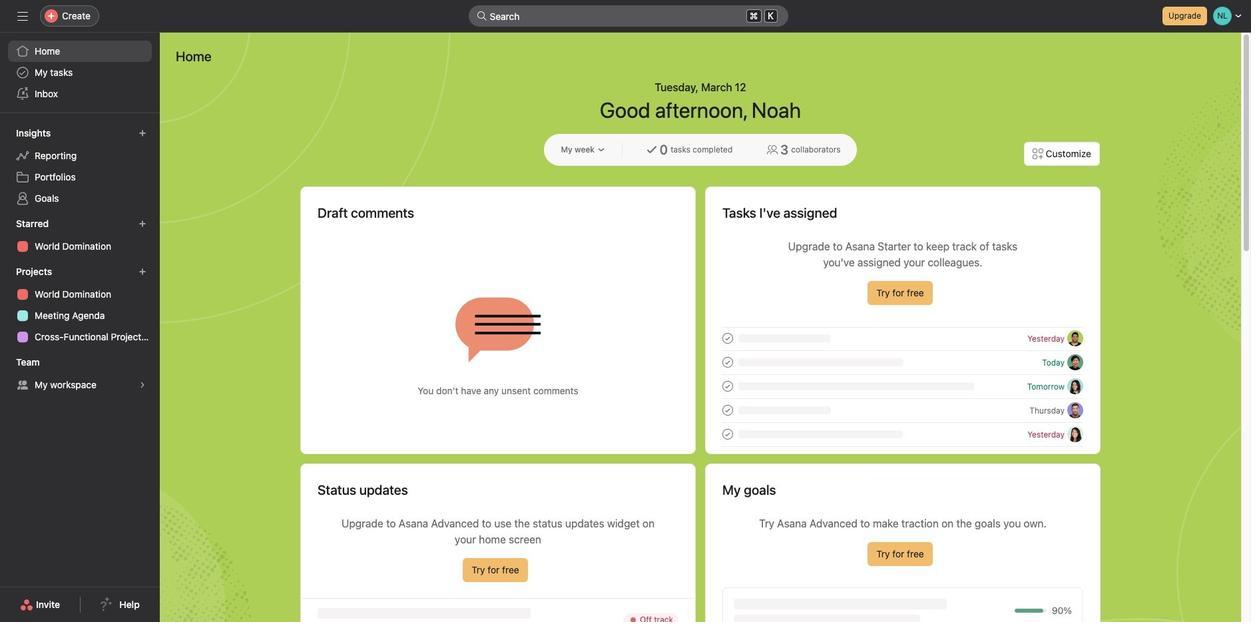 Task type: describe. For each thing, give the bounding box(es) containing it.
Search tasks, projects, and more text field
[[469, 5, 789, 27]]

teams element
[[0, 350, 160, 398]]

prominent image
[[477, 11, 487, 21]]

global element
[[0, 33, 160, 113]]



Task type: vqa. For each thing, say whether or not it's contained in the screenshot.
prominent image
yes



Task type: locate. For each thing, give the bounding box(es) containing it.
add items to starred image
[[139, 220, 147, 228]]

projects element
[[0, 260, 160, 350]]

starred element
[[0, 212, 160, 260]]

None field
[[469, 5, 789, 27]]

new project or portfolio image
[[139, 268, 147, 276]]

new insights image
[[139, 129, 147, 137]]

see details, my workspace image
[[139, 381, 147, 389]]

insights element
[[0, 121, 160, 212]]

hide sidebar image
[[17, 11, 28, 21]]



